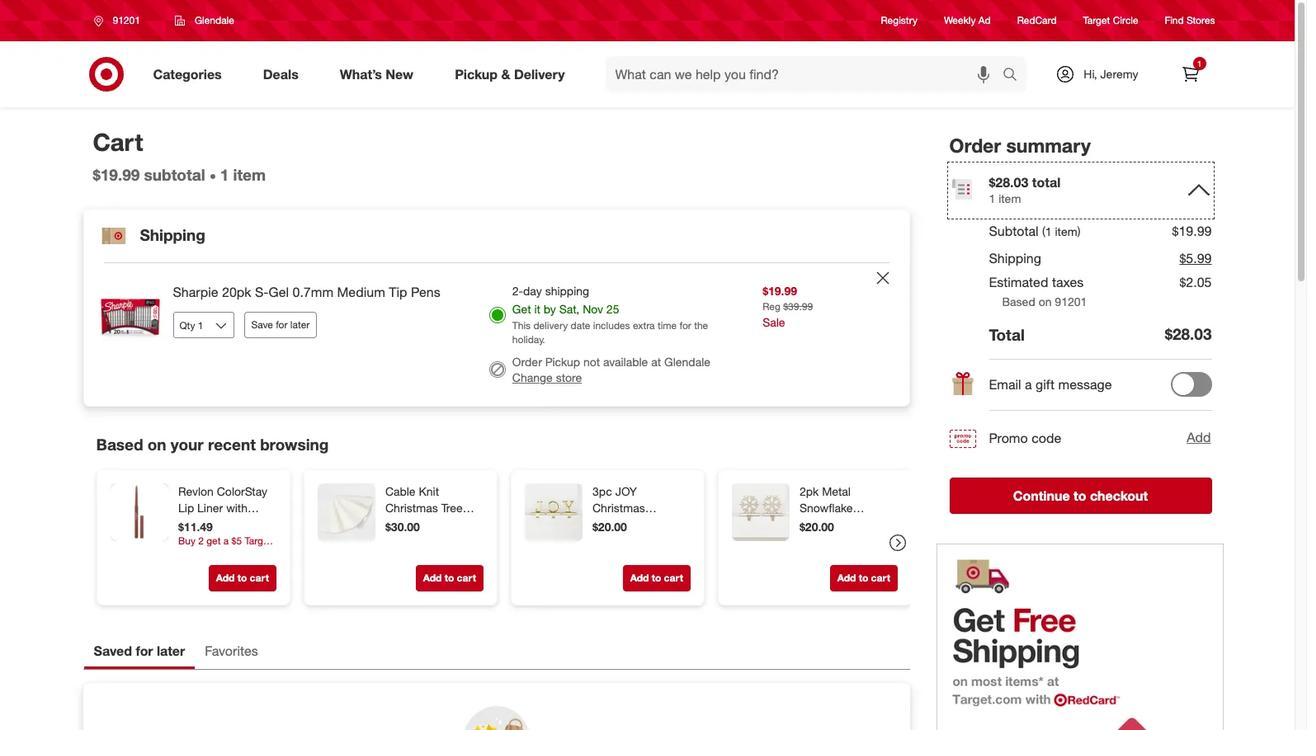 Task type: describe. For each thing, give the bounding box(es) containing it.
metal
[[822, 484, 851, 498]]

1 vertical spatial 91201
[[1055, 295, 1088, 309]]

gift
[[1036, 377, 1055, 393]]

categories
[[153, 66, 222, 82]]

holder inside 3pc joy christmas stocking holder gold - wondershop™
[[641, 517, 675, 531]]

find
[[1166, 14, 1185, 27]]

extra
[[633, 320, 655, 332]]

redcard link
[[1018, 14, 1057, 28]]

saved
[[94, 643, 132, 659]]

what's new link
[[326, 56, 434, 92]]

ad
[[979, 14, 991, 27]]

it
[[535, 303, 541, 317]]

includes
[[593, 320, 630, 332]]

0 vertical spatial shipping
[[140, 225, 205, 244]]

sale
[[763, 315, 786, 329]]

$19.99 for $19.99 reg $39.99 sale
[[763, 284, 798, 298]]

3pc joy christmas stocking holder gold - wondershop™ link
[[592, 484, 687, 564]]

cart for 3pc joy christmas stocking holder gold - wondershop™
[[664, 572, 683, 584]]

91201 inside dropdown button
[[113, 14, 140, 26]]

promo
[[990, 430, 1029, 446]]

get
[[513, 303, 531, 317]]

target
[[1084, 14, 1111, 27]]

message
[[1059, 377, 1113, 393]]

$30.00 add to cart
[[385, 520, 476, 584]]

add to cart button for 3pc joy christmas stocking holder gold - wondershop™
[[623, 565, 691, 592]]

stores
[[1187, 14, 1216, 27]]

glendale inside order pickup not available at glendale change store
[[665, 355, 711, 369]]

target circle
[[1084, 14, 1139, 27]]

1 for 1 item
[[220, 165, 229, 184]]

continue to checkout
[[1014, 488, 1149, 504]]

estimated taxes
[[990, 274, 1084, 290]]

taxes
[[1053, 274, 1084, 290]]

0 vertical spatial pickup
[[455, 66, 498, 82]]

this
[[513, 320, 531, 332]]

built
[[178, 517, 201, 531]]

sharpener
[[216, 517, 271, 531]]

$28.03 for $28.03 total 1 item
[[990, 174, 1029, 191]]

later for saved for later
[[157, 643, 185, 659]]

- inside cable knit christmas tree skirt ivory - wondershop™
[[441, 517, 445, 531]]

circle
[[1114, 14, 1139, 27]]

shipping
[[545, 284, 590, 298]]

0.01oz
[[224, 534, 259, 548]]

continue
[[1014, 488, 1071, 504]]

in
[[204, 517, 213, 531]]

2pk
[[800, 484, 819, 498]]

2pk metal snowflake christmas stocking holder silver - wondershop™ link
[[800, 484, 895, 581]]

total
[[1033, 174, 1061, 191]]

0 vertical spatial item
[[233, 165, 266, 184]]

gel
[[269, 284, 289, 301]]

time
[[658, 320, 677, 332]]

$5.99 button
[[1180, 247, 1212, 271]]

for for saved for later
[[136, 643, 153, 659]]

lip
[[178, 501, 194, 515]]

$19.99 reg $39.99 sale
[[763, 284, 813, 329]]

- down the built
[[178, 534, 182, 548]]

based on 91201
[[1003, 295, 1088, 309]]

none radio inside the cart item ready to fulfill group
[[489, 307, 506, 324]]

estimated
[[990, 274, 1049, 290]]

- inside 2pk metal snowflake christmas stocking holder silver - wondershop™
[[831, 550, 836, 564]]

$19.99 for $19.99
[[1173, 223, 1212, 240]]

- inside 3pc joy christmas stocking holder gold - wondershop™
[[620, 534, 625, 548]]

1 inside $28.03 total 1 item
[[990, 191, 996, 205]]

by
[[544, 303, 556, 317]]

gold
[[592, 534, 617, 548]]

3pc joy christmas stocking holder gold - wondershop™
[[592, 484, 675, 564]]

$19.99 subtotal
[[93, 165, 205, 184]]

wondershop™ inside 2pk metal snowflake christmas stocking holder silver - wondershop™
[[800, 567, 872, 581]]

cart for 2pk metal snowflake christmas stocking holder silver - wondershop™
[[871, 572, 890, 584]]

revlon
[[178, 484, 213, 498]]

recent
[[208, 436, 256, 455]]

tip
[[389, 284, 408, 301]]

1 cart from the left
[[249, 572, 269, 584]]

later for save for later
[[290, 319, 310, 331]]

wondershop™ for gold
[[592, 550, 664, 564]]

2pk metal snowflake christmas stocking holder silver - wondershop™
[[800, 484, 883, 581]]

to for 2pk metal snowflake christmas stocking holder silver - wondershop™
[[859, 572, 868, 584]]

cable knit christmas tree skirt ivory - wondershop™
[[385, 484, 463, 548]]

get free shipping on hundreds of thousands of items* with target redcard. apply now for a credit or debit redcard. *some restrictions apply. image
[[937, 544, 1224, 731]]

to for cable knit christmas tree skirt ivory - wondershop™
[[444, 572, 454, 584]]

browsing
[[260, 436, 329, 455]]

available
[[604, 355, 648, 369]]

wondershop™ for ivory
[[385, 534, 457, 548]]

order for order summary
[[950, 134, 1002, 157]]

saved for later
[[94, 643, 185, 659]]

save
[[251, 319, 273, 331]]

for for save for later
[[276, 319, 288, 331]]

pickup & delivery
[[455, 66, 565, 82]]

jeremy
[[1101, 67, 1139, 81]]

cable
[[385, 484, 415, 498]]

save for later button
[[244, 312, 317, 339]]

search button
[[996, 56, 1036, 96]]

joy
[[615, 484, 637, 498]]

store
[[556, 371, 582, 385]]

$2.05
[[1180, 274, 1212, 290]]

registry link
[[881, 14, 918, 28]]

$39.99
[[784, 301, 813, 313]]

$30.00
[[385, 520, 420, 534]]

pickup & delivery link
[[441, 56, 586, 92]]



Task type: vqa. For each thing, say whether or not it's contained in the screenshot.
Skippy Creamy Peanut Butter - 40oz image
no



Task type: locate. For each thing, give the bounding box(es) containing it.
item)
[[1056, 225, 1081, 239]]

1 horizontal spatial based
[[1003, 295, 1036, 309]]

1 horizontal spatial wondershop™
[[592, 550, 664, 564]]

what's new
[[340, 66, 414, 82]]

not
[[584, 355, 600, 369]]

based down "estimated" on the top of the page
[[1003, 295, 1036, 309]]

based on your recent browsing
[[96, 436, 329, 455]]

add to cart button down 3pc joy christmas stocking holder gold - wondershop™ 'link'
[[623, 565, 691, 592]]

summary
[[1007, 134, 1092, 157]]

2 add to cart button from the left
[[415, 565, 483, 592]]

1 vertical spatial $28.03
[[1166, 325, 1212, 344]]

$19.99 inside $19.99 reg $39.99 sale
[[763, 284, 798, 298]]

$19.99 up reg
[[763, 284, 798, 298]]

1 vertical spatial wondershop™
[[592, 550, 664, 564]]

add for 2pk metal snowflake christmas stocking holder silver - wondershop™
[[837, 572, 856, 584]]

0 horizontal spatial shipping
[[140, 225, 205, 244]]

wondershop™ inside cable knit christmas tree skirt ivory - wondershop™
[[385, 534, 457, 548]]

3 cart from the left
[[664, 572, 683, 584]]

1 vertical spatial shipping
[[990, 250, 1042, 267]]

for inside button
[[276, 319, 288, 331]]

$11.49
[[178, 520, 213, 534]]

categories link
[[139, 56, 243, 92]]

add inside button
[[1187, 430, 1212, 446]]

change
[[513, 371, 553, 385]]

glendale
[[195, 14, 234, 26], [665, 355, 711, 369]]

pickup inside order pickup not available at glendale change store
[[546, 355, 580, 369]]

1 horizontal spatial for
[[276, 319, 288, 331]]

to
[[1074, 488, 1087, 504], [237, 572, 247, 584], [444, 572, 454, 584], [652, 572, 661, 584], [859, 572, 868, 584]]

1 horizontal spatial $20.00 add to cart
[[800, 520, 890, 584]]

wondershop™ down 'silver'
[[800, 567, 872, 581]]

item up subtotal
[[999, 191, 1022, 205]]

$28.03 inside $28.03 total 1 item
[[990, 174, 1029, 191]]

1 $20.00 add to cart from the left
[[592, 520, 683, 584]]

based for based on your recent browsing
[[96, 436, 143, 455]]

0 horizontal spatial stocking
[[592, 517, 638, 531]]

order up $28.03 total 1 item
[[950, 134, 1002, 157]]

later right saved
[[157, 643, 185, 659]]

91201 down taxes in the right of the page
[[1055, 295, 1088, 309]]

add to cart button down snowflake
[[830, 565, 898, 592]]

What can we help you find? suggestions appear below search field
[[606, 56, 1008, 92]]

code
[[1032, 430, 1062, 446]]

add to cart button for 2pk metal snowflake christmas stocking holder silver - wondershop™
[[830, 565, 898, 592]]

add inside $30.00 add to cart
[[423, 572, 442, 584]]

later inside button
[[290, 319, 310, 331]]

0 horizontal spatial on
[[148, 436, 166, 455]]

4 add to cart button from the left
[[830, 565, 898, 592]]

1 up subtotal
[[990, 191, 996, 205]]

skirt
[[385, 517, 409, 531]]

$20.00 for christmas
[[800, 520, 834, 534]]

2 horizontal spatial for
[[680, 320, 692, 332]]

1 horizontal spatial item
[[999, 191, 1022, 205]]

1 vertical spatial pickup
[[546, 355, 580, 369]]

cable knit christmas tree skirt ivory - wondershop™ image
[[317, 484, 375, 541], [317, 484, 375, 541]]

find stores link
[[1166, 14, 1216, 28]]

for right saved
[[136, 643, 153, 659]]

0 horizontal spatial 1
[[220, 165, 229, 184]]

item
[[233, 165, 266, 184], [999, 191, 1022, 205]]

with
[[226, 501, 247, 515]]

checkout
[[1091, 488, 1149, 504]]

cart for cable knit christmas tree skirt ivory - wondershop™
[[457, 572, 476, 584]]

0 horizontal spatial item
[[233, 165, 266, 184]]

christmas down cable
[[385, 501, 438, 515]]

add to cart button for revlon colorstay lip liner with built in sharpener - nude - 0.01oz
[[208, 565, 276, 592]]

2 horizontal spatial $19.99
[[1173, 223, 1212, 240]]

$20.00 add to cart for holder
[[592, 520, 683, 584]]

91201 button
[[83, 6, 158, 36]]

knit
[[419, 484, 439, 498]]

pickup up store
[[546, 355, 580, 369]]

sharpie 20pk s-gel 0.7mm medium tip pens
[[173, 284, 441, 301]]

$20.00 add to cart down snowflake
[[800, 520, 890, 584]]

0 vertical spatial based
[[1003, 295, 1036, 309]]

email
[[990, 377, 1022, 393]]

1 vertical spatial $19.99
[[1173, 223, 1212, 240]]

holder
[[641, 517, 675, 531], [848, 534, 883, 548]]

3pc joy christmas stocking holder gold - wondershop™ image
[[525, 484, 583, 541], [525, 484, 583, 541]]

deals link
[[249, 56, 319, 92]]

weekly ad link
[[945, 14, 991, 28]]

based
[[1003, 295, 1036, 309], [96, 436, 143, 455]]

- right ivory
[[441, 517, 445, 531]]

1 vertical spatial order
[[513, 355, 542, 369]]

order inside order pickup not available at glendale change store
[[513, 355, 542, 369]]

on for your
[[148, 436, 166, 455]]

order up change
[[513, 355, 542, 369]]

shipping up "estimated" on the top of the page
[[990, 250, 1042, 267]]

reg
[[763, 301, 781, 313]]

glendale button
[[164, 6, 245, 36]]

91201 left the glendale dropdown button
[[113, 14, 140, 26]]

1 vertical spatial item
[[999, 191, 1022, 205]]

the
[[694, 320, 709, 332]]

1 vertical spatial on
[[148, 436, 166, 455]]

sat,
[[560, 303, 580, 317]]

-
[[441, 517, 445, 531], [178, 534, 182, 548], [217, 534, 221, 548], [620, 534, 625, 548], [831, 550, 836, 564]]

nov
[[583, 303, 604, 317]]

0 vertical spatial 1
[[1198, 59, 1202, 69]]

0 vertical spatial $19.99
[[93, 165, 140, 184]]

promo code
[[990, 430, 1062, 446]]

$28.03 for $28.03
[[1166, 325, 1212, 344]]

sharpie 20pk s-gel 0.7mm medium tip pens image
[[97, 284, 163, 350]]

2 $20.00 add to cart from the left
[[800, 520, 890, 584]]

add to cart button down 0.01oz
[[208, 565, 276, 592]]

pickup left "&"
[[455, 66, 498, 82]]

on for 91201
[[1039, 295, 1052, 309]]

delivery
[[514, 66, 565, 82]]

1 $20.00 from the left
[[592, 520, 627, 534]]

based for based on 91201
[[1003, 295, 1036, 309]]

$19.99 down cart on the left of the page
[[93, 165, 140, 184]]

$20.00 down "3pc"
[[592, 520, 627, 534]]

0 horizontal spatial $19.99
[[93, 165, 140, 184]]

$20.00 down snowflake
[[800, 520, 834, 534]]

1 item
[[220, 165, 266, 184]]

stocking up 'silver'
[[800, 534, 845, 548]]

change store button
[[513, 370, 582, 387]]

0 horizontal spatial wondershop™
[[385, 534, 457, 548]]

tree
[[441, 501, 463, 515]]

glendale right at
[[665, 355, 711, 369]]

2 horizontal spatial 1
[[1198, 59, 1202, 69]]

91201
[[113, 14, 140, 26], [1055, 295, 1088, 309]]

0 horizontal spatial holder
[[641, 517, 675, 531]]

0 vertical spatial glendale
[[195, 14, 234, 26]]

1 vertical spatial holder
[[848, 534, 883, 548]]

stocking up gold
[[592, 517, 638, 531]]

liner
[[197, 501, 223, 515]]

1 horizontal spatial order
[[950, 134, 1002, 157]]

christmas for cable
[[385, 501, 438, 515]]

your
[[171, 436, 204, 455]]

search
[[996, 67, 1036, 84]]

0 horizontal spatial order
[[513, 355, 542, 369]]

1 right subtotal
[[220, 165, 229, 184]]

1 horizontal spatial glendale
[[665, 355, 711, 369]]

2 cart from the left
[[457, 572, 476, 584]]

0 vertical spatial $28.03
[[990, 174, 1029, 191]]

1 vertical spatial stocking
[[800, 534, 845, 548]]

2 vertical spatial $19.99
[[763, 284, 798, 298]]

for right save
[[276, 319, 288, 331]]

0 horizontal spatial for
[[136, 643, 153, 659]]

weekly ad
[[945, 14, 991, 27]]

christmas inside 2pk metal snowflake christmas stocking holder silver - wondershop™
[[800, 517, 852, 531]]

0 vertical spatial stocking
[[592, 517, 638, 531]]

0 horizontal spatial $20.00
[[592, 520, 627, 534]]

revlon colorstay lip liner with built in sharpener - nude - 0.01oz
[[178, 484, 271, 548]]

2 $20.00 from the left
[[800, 520, 834, 534]]

target circle link
[[1084, 14, 1139, 28]]

subtotal
[[990, 223, 1039, 240]]

ivory
[[412, 517, 438, 531]]

day
[[524, 284, 542, 298]]

1 vertical spatial later
[[157, 643, 185, 659]]

wondershop™
[[385, 534, 457, 548], [592, 550, 664, 564], [800, 567, 872, 581]]

email a gift message
[[990, 377, 1113, 393]]

$19.99 for $19.99 subtotal
[[93, 165, 140, 184]]

0 vertical spatial holder
[[641, 517, 675, 531]]

0 vertical spatial wondershop™
[[385, 534, 457, 548]]

- right gold
[[620, 534, 625, 548]]

stocking
[[592, 517, 638, 531], [800, 534, 845, 548]]

1 horizontal spatial holder
[[848, 534, 883, 548]]

delivery
[[534, 320, 568, 332]]

to for 3pc joy christmas stocking holder gold - wondershop™
[[652, 572, 661, 584]]

2 vertical spatial wondershop™
[[800, 567, 872, 581]]

1 vertical spatial based
[[96, 436, 143, 455]]

0 vertical spatial 91201
[[113, 14, 140, 26]]

$20.00 add to cart down joy
[[592, 520, 683, 584]]

2 horizontal spatial christmas
[[800, 517, 852, 531]]

on left your
[[148, 436, 166, 455]]

1 link
[[1173, 56, 1209, 92]]

$28.03
[[990, 174, 1029, 191], [1166, 325, 1212, 344]]

add to cart button down ivory
[[415, 565, 483, 592]]

add button
[[1187, 428, 1212, 448]]

1 down stores
[[1198, 59, 1202, 69]]

0 horizontal spatial 91201
[[113, 14, 140, 26]]

glendale up categories link
[[195, 14, 234, 26]]

add
[[1187, 430, 1212, 446], [216, 572, 234, 584], [423, 572, 442, 584], [630, 572, 649, 584], [837, 572, 856, 584]]

0 horizontal spatial based
[[96, 436, 143, 455]]

0 horizontal spatial glendale
[[195, 14, 234, 26]]

a
[[1026, 377, 1033, 393]]

order
[[950, 134, 1002, 157], [513, 355, 542, 369]]

wondershop™ down ivory
[[385, 534, 457, 548]]

favorites
[[205, 643, 258, 659]]

None radio
[[489, 307, 506, 324]]

2 horizontal spatial wondershop™
[[800, 567, 872, 581]]

glendale inside dropdown button
[[195, 14, 234, 26]]

$28.03 total 1 item
[[990, 174, 1061, 205]]

christmas inside 3pc joy christmas stocking holder gold - wondershop™
[[592, 501, 645, 515]]

order summary
[[950, 134, 1092, 157]]

4 cart from the left
[[871, 572, 890, 584]]

later down sharpie 20pk s-gel 0.7mm medium tip pens
[[290, 319, 310, 331]]

cart inside $30.00 add to cart
[[457, 572, 476, 584]]

$19.99 up "$5.99" on the top right of the page
[[1173, 223, 1212, 240]]

1 vertical spatial 1
[[220, 165, 229, 184]]

revlon colorstay lip liner with built in sharpener - nude - 0.01oz link
[[178, 484, 273, 548]]

christmas down snowflake
[[800, 517, 852, 531]]

continue to checkout button
[[950, 478, 1212, 514]]

1 horizontal spatial $28.03
[[1166, 325, 1212, 344]]

colorstay
[[217, 484, 267, 498]]

christmas for 3pc
[[592, 501, 645, 515]]

1 for 1
[[1198, 59, 1202, 69]]

3 add to cart button from the left
[[623, 565, 691, 592]]

0 vertical spatial on
[[1039, 295, 1052, 309]]

medium
[[337, 284, 385, 301]]

cart item ready to fulfill group
[[84, 264, 909, 407]]

holder inside 2pk metal snowflake christmas stocking holder silver - wondershop™
[[848, 534, 883, 548]]

for left the
[[680, 320, 692, 332]]

nude
[[186, 534, 213, 548]]

2pk metal snowflake christmas stocking holder silver - wondershop™ image
[[732, 484, 790, 541], [732, 484, 790, 541]]

0 horizontal spatial $28.03
[[990, 174, 1029, 191]]

on down estimated taxes
[[1039, 295, 1052, 309]]

0 vertical spatial later
[[290, 319, 310, 331]]

1 horizontal spatial $20.00
[[800, 520, 834, 534]]

$20.00 for stocking
[[592, 520, 627, 534]]

date
[[571, 320, 591, 332]]

1 horizontal spatial on
[[1039, 295, 1052, 309]]

1 horizontal spatial shipping
[[990, 250, 1042, 267]]

1 horizontal spatial $19.99
[[763, 284, 798, 298]]

0 vertical spatial order
[[950, 134, 1002, 157]]

add for cable knit christmas tree skirt ivory - wondershop™
[[423, 572, 442, 584]]

order for order pickup not available at glendale change store
[[513, 355, 542, 369]]

for inside 2-day shipping get it by sat, nov 25 this delivery date includes extra time for the holiday.
[[680, 320, 692, 332]]

$28.03 left the total
[[990, 174, 1029, 191]]

1 horizontal spatial pickup
[[546, 355, 580, 369]]

- right 'silver'
[[831, 550, 836, 564]]

registry
[[881, 14, 918, 27]]

stocking inside 3pc joy christmas stocking holder gold - wondershop™
[[592, 517, 638, 531]]

1 horizontal spatial later
[[290, 319, 310, 331]]

at
[[652, 355, 661, 369]]

s-
[[255, 284, 269, 301]]

christmas down joy
[[592, 501, 645, 515]]

wondershop™ down gold
[[592, 550, 664, 564]]

1 horizontal spatial 1
[[990, 191, 996, 205]]

(1
[[1043, 225, 1052, 239]]

2 vertical spatial 1
[[990, 191, 996, 205]]

shipping down subtotal
[[140, 225, 205, 244]]

based left your
[[96, 436, 143, 455]]

find stores
[[1166, 14, 1216, 27]]

$20.00 add to cart for stocking
[[800, 520, 890, 584]]

item right subtotal
[[233, 165, 266, 184]]

to inside $30.00 add to cart
[[444, 572, 454, 584]]

1 add to cart button from the left
[[208, 565, 276, 592]]

- right nude
[[217, 534, 221, 548]]

add for 3pc joy christmas stocking holder gold - wondershop™
[[630, 572, 649, 584]]

cable knit christmas tree skirt ivory - wondershop™ link
[[385, 484, 480, 548]]

holiday.
[[513, 334, 546, 346]]

cart
[[93, 127, 143, 157]]

$28.03 down the $2.05
[[1166, 325, 1212, 344]]

1 vertical spatial glendale
[[665, 355, 711, 369]]

1 horizontal spatial stocking
[[800, 534, 845, 548]]

christmas inside cable knit christmas tree skirt ivory - wondershop™
[[385, 501, 438, 515]]

snowflake
[[800, 501, 853, 515]]

0 horizontal spatial pickup
[[455, 66, 498, 82]]

pens
[[411, 284, 441, 301]]

0 horizontal spatial christmas
[[385, 501, 438, 515]]

wondershop™ inside 3pc joy christmas stocking holder gold - wondershop™
[[592, 550, 664, 564]]

1 horizontal spatial 91201
[[1055, 295, 1088, 309]]

stocking inside 2pk metal snowflake christmas stocking holder silver - wondershop™
[[800, 534, 845, 548]]

1 horizontal spatial christmas
[[592, 501, 645, 515]]

item inside $28.03 total 1 item
[[999, 191, 1022, 205]]

not available radio
[[489, 362, 506, 379]]

add to cart button for cable knit christmas tree skirt ivory - wondershop™
[[415, 565, 483, 592]]

0 horizontal spatial $20.00 add to cart
[[592, 520, 683, 584]]

to inside continue to checkout button
[[1074, 488, 1087, 504]]

revlon colorstay lip liner with built in sharpener - nude - 0.01oz image
[[110, 484, 168, 541], [110, 484, 168, 541]]

0 horizontal spatial later
[[157, 643, 185, 659]]



